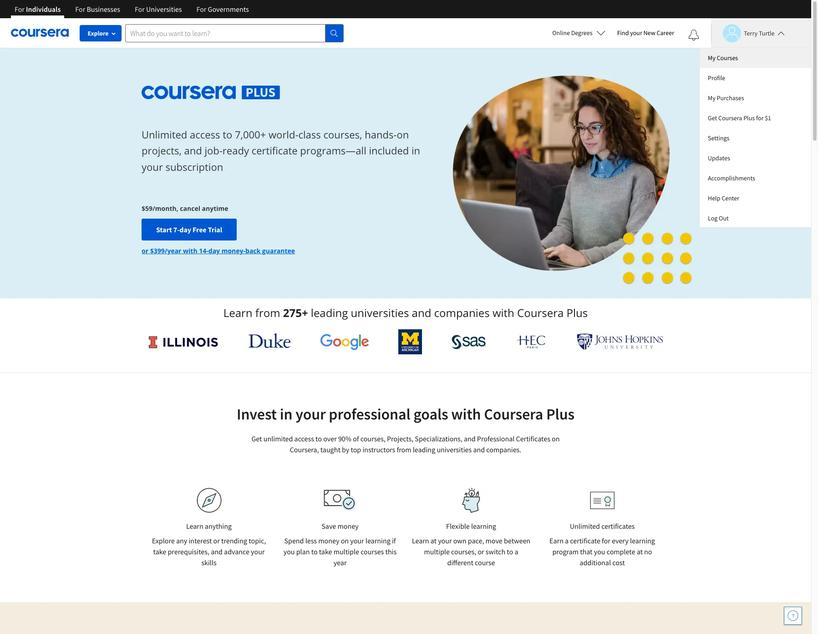 Task type: vqa. For each thing, say whether or not it's contained in the screenshot.
the Skills associated with Building
no



Task type: describe. For each thing, give the bounding box(es) containing it.
certificates
[[516, 434, 551, 443]]

unlimited for unlimited certificates
[[570, 522, 600, 531]]

courses, inside get unlimited access to over 90% of courses, projects, specializations, and professional certificates on coursera, taught by top instructors from leading universities and companies.
[[361, 434, 386, 443]]

$1
[[765, 114, 772, 122]]

multiple inside learn at your own pace, move between multiple courses, or switch to a different course
[[424, 547, 450, 556]]

class
[[299, 128, 321, 141]]

at inside learn at your own pace, move between multiple courses, or switch to a different course
[[431, 536, 437, 545]]

money-
[[222, 247, 246, 255]]

$399
[[150, 247, 165, 255]]

johns hopkins university image
[[577, 333, 664, 350]]

profile
[[708, 74, 726, 82]]

free
[[193, 225, 207, 234]]

companies
[[434, 305, 490, 320]]

every
[[612, 536, 629, 545]]

for for $1
[[757, 114, 764, 122]]

and left professional
[[464, 434, 476, 443]]

log out button
[[700, 208, 812, 227]]

guarantee
[[262, 247, 295, 255]]

back
[[246, 247, 261, 255]]

90%
[[338, 434, 352, 443]]

and down professional
[[474, 445, 485, 454]]

help center
[[708, 194, 740, 202]]

to inside learn at your own pace, move between multiple courses, or switch to a different course
[[507, 547, 513, 556]]

start 7-day free trial
[[156, 225, 222, 234]]

access inside get unlimited access to over 90% of courses, projects, specializations, and professional certificates on coursera, taught by top instructors from leading universities and companies.
[[295, 434, 314, 443]]

duke university image
[[249, 333, 291, 348]]

learn anything
[[186, 522, 232, 531]]

updates
[[708, 154, 731, 162]]

learn from 275+ leading universities and companies with coursera plus
[[224, 305, 588, 320]]

at inside earn a certificate for every learning program that you complete at no additional cost
[[637, 547, 643, 556]]

anything
[[205, 522, 232, 531]]

coursera,
[[290, 445, 319, 454]]

learn for learn from 275+ leading universities and companies with coursera plus
[[224, 305, 253, 320]]

invest in your professional goals with coursera plus
[[237, 405, 575, 424]]

coursera image
[[11, 26, 69, 40]]

you inside "spend less money on your learning if you plan to take multiple courses this year"
[[284, 547, 295, 556]]

program
[[553, 547, 579, 556]]

learn anything image
[[197, 488, 222, 513]]

275+
[[283, 305, 308, 320]]

if
[[392, 536, 396, 545]]

university of illinois at urbana-champaign image
[[148, 335, 219, 349]]

for governments
[[197, 5, 249, 14]]

unlimited certificates image
[[590, 491, 615, 510]]

access inside unlimited access to 7,000+ world-class courses, hands-on projects, and job-ready certificate programs—all included in your subscription
[[190, 128, 220, 141]]

specializations,
[[415, 434, 463, 443]]

0 horizontal spatial universities
[[351, 305, 409, 320]]

for for every
[[602, 536, 611, 545]]

online degrees
[[553, 29, 593, 37]]

or $399 /year with 14-day money-back guarantee
[[142, 247, 295, 255]]

terry turtle
[[744, 29, 775, 37]]

flexible learning
[[446, 522, 497, 531]]

banner navigation
[[7, 0, 256, 25]]

unlimited certificates
[[570, 522, 635, 531]]

flexible
[[446, 522, 470, 531]]

for individuals
[[15, 5, 61, 14]]

updates link
[[700, 148, 812, 168]]

0 vertical spatial from
[[255, 305, 280, 320]]

hec paris image
[[516, 333, 548, 351]]

1 horizontal spatial learning
[[472, 522, 497, 531]]

day inside button
[[180, 225, 191, 234]]

spend
[[284, 536, 304, 545]]

2 horizontal spatial with
[[493, 305, 515, 320]]

0 vertical spatial with
[[183, 247, 198, 255]]

learn for learn at your own pace, move between multiple courses, or switch to a different course
[[412, 536, 429, 545]]

in inside unlimited access to 7,000+ world-class courses, hands-on projects, and job-ready certificate programs—all included in your subscription
[[412, 144, 421, 157]]

unlimited access to 7,000+ world-class courses, hands-on projects, and job-ready certificate programs—all included in your subscription
[[142, 128, 421, 173]]

universities inside get unlimited access to over 90% of courses, projects, specializations, and professional certificates on coursera, taught by top instructors from leading universities and companies.
[[437, 445, 472, 454]]

start 7-day free trial button
[[142, 219, 237, 241]]

new
[[644, 29, 656, 37]]

save money
[[322, 522, 359, 531]]

you inside earn a certificate for every learning program that you complete at no additional cost
[[594, 547, 606, 556]]

goals
[[414, 405, 449, 424]]

get unlimited access to over 90% of courses, projects, specializations, and professional certificates on coursera, taught by top instructors from leading universities and companies.
[[252, 434, 560, 454]]

plan
[[296, 547, 310, 556]]

on inside unlimited access to 7,000+ world-class courses, hands-on projects, and job-ready certificate programs—all included in your subscription
[[397, 128, 409, 141]]

projects,
[[387, 434, 414, 443]]

universities
[[146, 5, 182, 14]]

help center image
[[788, 610, 799, 621]]

profile link
[[700, 68, 812, 88]]

terry turtle menu
[[700, 48, 812, 227]]

businesses
[[87, 5, 120, 14]]

online degrees button
[[545, 23, 613, 43]]

job-
[[205, 144, 223, 157]]

ready
[[223, 144, 249, 157]]

career
[[657, 29, 675, 37]]

trial
[[208, 225, 222, 234]]

and up 'university of michigan' image at the bottom of page
[[412, 305, 432, 320]]

flexible learning image
[[456, 488, 487, 513]]

prerequisites,
[[168, 547, 210, 556]]

What do you want to learn? text field
[[125, 24, 326, 42]]

earn
[[550, 536, 564, 545]]

less
[[306, 536, 317, 545]]

to inside "spend less money on your learning if you plan to take multiple courses this year"
[[311, 547, 318, 556]]

coursera inside the get coursera plus for $1 "link"
[[719, 114, 743, 122]]

0 vertical spatial leading
[[311, 305, 348, 320]]

sas image
[[452, 335, 486, 349]]

and inside explore any interest or trending topic, take prerequisites, and advance your skills
[[211, 547, 223, 556]]

1 vertical spatial plus
[[567, 305, 588, 320]]

this
[[386, 547, 397, 556]]

for for individuals
[[15, 5, 25, 14]]

top
[[351, 445, 361, 454]]

settings
[[708, 134, 730, 142]]

courses
[[717, 54, 739, 62]]

hands-
[[365, 128, 397, 141]]

pace,
[[468, 536, 484, 545]]

of
[[353, 434, 359, 443]]

or inside explore any interest or trending topic, take prerequisites, and advance your skills
[[213, 536, 220, 545]]

help
[[708, 194, 721, 202]]

companies.
[[487, 445, 522, 454]]

individuals
[[26, 5, 61, 14]]

turtle
[[759, 29, 775, 37]]

get for get unlimited access to over 90% of courses, projects, specializations, and professional certificates on coursera, taught by top instructors from leading universities and companies.
[[252, 434, 262, 443]]

for businesses
[[75, 5, 120, 14]]

my for my courses
[[708, 54, 716, 62]]



Task type: locate. For each thing, give the bounding box(es) containing it.
1 horizontal spatial at
[[637, 547, 643, 556]]

learn inside learn at your own pace, move between multiple courses, or switch to a different course
[[412, 536, 429, 545]]

1 horizontal spatial certificate
[[571, 536, 601, 545]]

for inside earn a certificate for every learning program that you complete at no additional cost
[[602, 536, 611, 545]]

1 my from the top
[[708, 54, 716, 62]]

invest
[[237, 405, 277, 424]]

0 vertical spatial a
[[565, 536, 569, 545]]

2 vertical spatial courses,
[[451, 547, 477, 556]]

for left governments
[[197, 5, 207, 14]]

to inside unlimited access to 7,000+ world-class courses, hands-on projects, and job-ready certificate programs—all included in your subscription
[[223, 128, 232, 141]]

0 horizontal spatial or
[[142, 247, 149, 255]]

my left the purchases
[[708, 94, 716, 102]]

2 vertical spatial with
[[452, 405, 481, 424]]

1 horizontal spatial explore
[[152, 536, 175, 545]]

0 vertical spatial get
[[708, 114, 718, 122]]

cancel
[[180, 204, 200, 213]]

accomplishments
[[708, 174, 756, 182]]

for
[[757, 114, 764, 122], [602, 536, 611, 545]]

unlimited up projects,
[[142, 128, 187, 141]]

in
[[412, 144, 421, 157], [280, 405, 293, 424]]

no
[[645, 547, 653, 556]]

0 vertical spatial for
[[757, 114, 764, 122]]

coursera down the purchases
[[719, 114, 743, 122]]

terry turtle button
[[712, 24, 785, 42]]

2 vertical spatial on
[[341, 536, 349, 545]]

0 horizontal spatial on
[[341, 536, 349, 545]]

you down spend
[[284, 547, 295, 556]]

4 for from the left
[[197, 5, 207, 14]]

0 vertical spatial explore
[[88, 29, 109, 37]]

1 vertical spatial access
[[295, 434, 314, 443]]

to left over
[[316, 434, 322, 443]]

1 vertical spatial coursera
[[518, 305, 564, 320]]

1 horizontal spatial with
[[452, 405, 481, 424]]

at left no
[[637, 547, 643, 556]]

take inside explore any interest or trending topic, take prerequisites, and advance your skills
[[153, 547, 166, 556]]

get
[[708, 114, 718, 122], [252, 434, 262, 443]]

switch
[[486, 547, 506, 556]]

your right find
[[631, 29, 643, 37]]

coursera
[[719, 114, 743, 122], [518, 305, 564, 320], [484, 405, 544, 424]]

1 horizontal spatial from
[[397, 445, 412, 454]]

or inside learn at your own pace, move between multiple courses, or switch to a different course
[[478, 547, 485, 556]]

1 vertical spatial leading
[[413, 445, 436, 454]]

and
[[184, 144, 202, 157], [412, 305, 432, 320], [464, 434, 476, 443], [474, 445, 485, 454], [211, 547, 223, 556]]

learning inside "spend less money on your learning if you plan to take multiple courses this year"
[[366, 536, 391, 545]]

learning for spend less money on your learning if you plan to take multiple courses this year
[[366, 536, 391, 545]]

2 take from the left
[[319, 547, 332, 556]]

learn up duke university image
[[224, 305, 253, 320]]

1 horizontal spatial day
[[209, 247, 220, 255]]

leading inside get unlimited access to over 90% of courses, projects, specializations, and professional certificates on coursera, taught by top instructors from leading universities and companies.
[[413, 445, 436, 454]]

on right certificates
[[552, 434, 560, 443]]

get left unlimited
[[252, 434, 262, 443]]

2 horizontal spatial or
[[478, 547, 485, 556]]

0 horizontal spatial at
[[431, 536, 437, 545]]

course
[[475, 558, 495, 567]]

0 horizontal spatial learning
[[366, 536, 391, 545]]

leading down specializations,
[[413, 445, 436, 454]]

1 horizontal spatial access
[[295, 434, 314, 443]]

for left individuals
[[15, 5, 25, 14]]

1 vertical spatial day
[[209, 247, 220, 255]]

0 horizontal spatial from
[[255, 305, 280, 320]]

leading
[[311, 305, 348, 320], [413, 445, 436, 454]]

a inside learn at your own pace, move between multiple courses, or switch to a different course
[[515, 547, 519, 556]]

0 horizontal spatial you
[[284, 547, 295, 556]]

access up coursera,
[[295, 434, 314, 443]]

0 horizontal spatial in
[[280, 405, 293, 424]]

0 horizontal spatial multiple
[[334, 547, 359, 556]]

$59 /month, cancel anytime
[[142, 204, 229, 213]]

take left prerequisites,
[[153, 547, 166, 556]]

your inside learn at your own pace, move between multiple courses, or switch to a different course
[[438, 536, 452, 545]]

0 vertical spatial universities
[[351, 305, 409, 320]]

certificate
[[252, 144, 298, 157], [571, 536, 601, 545]]

1 horizontal spatial in
[[412, 144, 421, 157]]

plus inside "link"
[[744, 114, 755, 122]]

7,000+
[[235, 128, 266, 141]]

2 vertical spatial coursera
[[484, 405, 544, 424]]

in right included
[[412, 144, 421, 157]]

for universities
[[135, 5, 182, 14]]

included
[[369, 144, 409, 157]]

with
[[183, 247, 198, 255], [493, 305, 515, 320], [452, 405, 481, 424]]

learn right if
[[412, 536, 429, 545]]

start
[[156, 225, 172, 234]]

over
[[324, 434, 337, 443]]

1 horizontal spatial multiple
[[424, 547, 450, 556]]

for inside the get coursera plus for $1 "link"
[[757, 114, 764, 122]]

with right goals
[[452, 405, 481, 424]]

explore for explore any interest or trending topic, take prerequisites, and advance your skills
[[152, 536, 175, 545]]

for left every
[[602, 536, 611, 545]]

certificate inside earn a certificate for every learning program that you complete at no additional cost
[[571, 536, 601, 545]]

1 vertical spatial a
[[515, 547, 519, 556]]

and up subscription
[[184, 144, 202, 157]]

3 for from the left
[[135, 5, 145, 14]]

explore any interest or trending topic, take prerequisites, and advance your skills
[[152, 536, 266, 567]]

for for universities
[[135, 5, 145, 14]]

year
[[334, 558, 347, 567]]

anytime
[[202, 204, 229, 213]]

money
[[338, 522, 359, 531], [319, 536, 340, 545]]

your down projects,
[[142, 160, 163, 173]]

learn at your own pace, move between multiple courses, or switch to a different course
[[412, 536, 531, 567]]

1 vertical spatial certificate
[[571, 536, 601, 545]]

money right save at left
[[338, 522, 359, 531]]

explore down for businesses
[[88, 29, 109, 37]]

find your new career link
[[613, 27, 679, 39]]

courses, up the programs—all at the top of page
[[324, 128, 362, 141]]

1 vertical spatial or
[[213, 536, 220, 545]]

online
[[553, 29, 570, 37]]

coursera up hec paris image
[[518, 305, 564, 320]]

my for my purchases
[[708, 94, 716, 102]]

1 horizontal spatial for
[[757, 114, 764, 122]]

2 multiple from the left
[[424, 547, 450, 556]]

2 you from the left
[[594, 547, 606, 556]]

learn
[[224, 305, 253, 320], [186, 522, 203, 531], [412, 536, 429, 545]]

0 vertical spatial or
[[142, 247, 149, 255]]

professional
[[329, 405, 411, 424]]

money inside "spend less money on your learning if you plan to take multiple courses this year"
[[319, 536, 340, 545]]

explore inside explore any interest or trending topic, take prerequisites, and advance your skills
[[152, 536, 175, 545]]

for for businesses
[[75, 5, 85, 14]]

day left free
[[180, 225, 191, 234]]

1 vertical spatial courses,
[[361, 434, 386, 443]]

explore inside explore dropdown button
[[88, 29, 109, 37]]

explore
[[88, 29, 109, 37], [152, 536, 175, 545]]

1 vertical spatial learn
[[186, 522, 203, 531]]

terry
[[744, 29, 758, 37]]

1 horizontal spatial learn
[[224, 305, 253, 320]]

for left $1 on the top of the page
[[757, 114, 764, 122]]

/month,
[[153, 204, 178, 213]]

on up included
[[397, 128, 409, 141]]

0 horizontal spatial for
[[602, 536, 611, 545]]

spend less money on your learning if you plan to take multiple courses this year
[[284, 536, 397, 567]]

money down save at left
[[319, 536, 340, 545]]

taught
[[321, 445, 341, 454]]

earn a certificate for every learning program that you complete at no additional cost
[[550, 536, 655, 567]]

complete
[[607, 547, 636, 556]]

1 vertical spatial get
[[252, 434, 262, 443]]

to down between
[[507, 547, 513, 556]]

1 vertical spatial universities
[[437, 445, 472, 454]]

for for governments
[[197, 5, 207, 14]]

on down save money
[[341, 536, 349, 545]]

1 vertical spatial explore
[[152, 536, 175, 545]]

my courses
[[708, 54, 739, 62]]

0 vertical spatial plus
[[744, 114, 755, 122]]

14-
[[199, 247, 209, 255]]

courses, up instructors
[[361, 434, 386, 443]]

multiple up year
[[334, 547, 359, 556]]

world-
[[269, 128, 299, 141]]

from
[[255, 305, 280, 320], [397, 445, 412, 454]]

access
[[190, 128, 220, 141], [295, 434, 314, 443]]

or
[[142, 247, 149, 255], [213, 536, 220, 545], [478, 547, 485, 556]]

0 horizontal spatial certificate
[[252, 144, 298, 157]]

in up unlimited
[[280, 405, 293, 424]]

1 vertical spatial in
[[280, 405, 293, 424]]

my purchases
[[708, 94, 745, 102]]

0 vertical spatial learn
[[224, 305, 253, 320]]

0 vertical spatial money
[[338, 522, 359, 531]]

0 vertical spatial day
[[180, 225, 191, 234]]

0 vertical spatial certificate
[[252, 144, 298, 157]]

get inside "link"
[[708, 114, 718, 122]]

2 vertical spatial or
[[478, 547, 485, 556]]

2 horizontal spatial on
[[552, 434, 560, 443]]

with left '14-'
[[183, 247, 198, 255]]

1 you from the left
[[284, 547, 295, 556]]

0 horizontal spatial access
[[190, 128, 220, 141]]

cost
[[613, 558, 625, 567]]

unlimited inside unlimited access to 7,000+ world-class courses, hands-on projects, and job-ready certificate programs—all included in your subscription
[[142, 128, 187, 141]]

to right "plan"
[[311, 547, 318, 556]]

coursera up professional
[[484, 405, 544, 424]]

0 horizontal spatial with
[[183, 247, 198, 255]]

learning up no
[[630, 536, 655, 545]]

and inside unlimited access to 7,000+ world-class courses, hands-on projects, and job-ready certificate programs—all included in your subscription
[[184, 144, 202, 157]]

a down between
[[515, 547, 519, 556]]

for left businesses
[[75, 5, 85, 14]]

take
[[153, 547, 166, 556], [319, 547, 332, 556]]

to up ready
[[223, 128, 232, 141]]

get coursera plus for $1 link
[[700, 108, 812, 128]]

1 multiple from the left
[[334, 547, 359, 556]]

1 vertical spatial at
[[637, 547, 643, 556]]

or up course
[[478, 547, 485, 556]]

own
[[454, 536, 467, 545]]

by
[[342, 445, 350, 454]]

explore left the any in the left of the page
[[152, 536, 175, 545]]

out
[[719, 214, 729, 222]]

1 vertical spatial on
[[552, 434, 560, 443]]

learning up courses
[[366, 536, 391, 545]]

0 horizontal spatial take
[[153, 547, 166, 556]]

instructors
[[363, 445, 396, 454]]

a right earn
[[565, 536, 569, 545]]

1 vertical spatial for
[[602, 536, 611, 545]]

0 vertical spatial access
[[190, 128, 220, 141]]

or down anything
[[213, 536, 220, 545]]

7-
[[173, 225, 180, 234]]

universities up 'university of michigan' image at the bottom of page
[[351, 305, 409, 320]]

at left own
[[431, 536, 437, 545]]

access up job-
[[190, 128, 220, 141]]

university of michigan image
[[399, 329, 422, 354]]

1 vertical spatial my
[[708, 94, 716, 102]]

0 vertical spatial courses,
[[324, 128, 362, 141]]

explore button
[[80, 25, 122, 41]]

certificate down world-
[[252, 144, 298, 157]]

with right companies
[[493, 305, 515, 320]]

find your new career
[[618, 29, 675, 37]]

2 horizontal spatial learn
[[412, 536, 429, 545]]

learn up interest
[[186, 522, 203, 531]]

google image
[[320, 333, 369, 350]]

your up courses
[[350, 536, 364, 545]]

explore for explore
[[88, 29, 109, 37]]

multiple up "different"
[[424, 547, 450, 556]]

coursera plus image
[[142, 86, 280, 99]]

1 horizontal spatial you
[[594, 547, 606, 556]]

0 horizontal spatial learn
[[186, 522, 203, 531]]

your up over
[[296, 405, 326, 424]]

from inside get unlimited access to over 90% of courses, projects, specializations, and professional certificates on coursera, taught by top instructors from leading universities and companies.
[[397, 445, 412, 454]]

save money image
[[324, 490, 357, 511]]

1 horizontal spatial leading
[[413, 445, 436, 454]]

1 horizontal spatial on
[[397, 128, 409, 141]]

between
[[504, 536, 531, 545]]

$59
[[142, 204, 153, 213]]

courses
[[361, 547, 384, 556]]

center
[[722, 194, 740, 202]]

1 horizontal spatial take
[[319, 547, 332, 556]]

1 for from the left
[[15, 5, 25, 14]]

learning up pace,
[[472, 522, 497, 531]]

courses, inside learn at your own pace, move between multiple courses, or switch to a different course
[[451, 547, 477, 556]]

or left $399
[[142, 247, 149, 255]]

0 horizontal spatial a
[[515, 547, 519, 556]]

0 vertical spatial at
[[431, 536, 437, 545]]

find
[[618, 29, 629, 37]]

accomplishments link
[[700, 168, 812, 188]]

you up additional
[[594, 547, 606, 556]]

my left courses
[[708, 54, 716, 62]]

your inside "spend less money on your learning if you plan to take multiple courses this year"
[[350, 536, 364, 545]]

1 horizontal spatial or
[[213, 536, 220, 545]]

topic,
[[249, 536, 266, 545]]

different
[[448, 558, 474, 567]]

log out
[[708, 214, 729, 222]]

unlimited for unlimited access to 7,000+ world-class courses, hands-on projects, and job-ready certificate programs—all included in your subscription
[[142, 128, 187, 141]]

learning for earn a certificate for every learning program that you complete at no additional cost
[[630, 536, 655, 545]]

2 horizontal spatial learning
[[630, 536, 655, 545]]

None search field
[[125, 24, 344, 42]]

from left 275+
[[255, 305, 280, 320]]

plus
[[744, 114, 755, 122], [567, 305, 588, 320], [547, 405, 575, 424]]

to inside get unlimited access to over 90% of courses, projects, specializations, and professional certificates on coursera, taught by top instructors from leading universities and companies.
[[316, 434, 322, 443]]

1 vertical spatial from
[[397, 445, 412, 454]]

take right "plan"
[[319, 547, 332, 556]]

1 vertical spatial with
[[493, 305, 515, 320]]

for left the universities in the left top of the page
[[135, 5, 145, 14]]

and up skills
[[211, 547, 223, 556]]

1 horizontal spatial unlimited
[[570, 522, 600, 531]]

0 vertical spatial my
[[708, 54, 716, 62]]

0 vertical spatial coursera
[[719, 114, 743, 122]]

your left own
[[438, 536, 452, 545]]

your inside explore any interest or trending topic, take prerequisites, and advance your skills
[[251, 547, 265, 556]]

0 horizontal spatial unlimited
[[142, 128, 187, 141]]

your down topic,
[[251, 547, 265, 556]]

1 vertical spatial unlimited
[[570, 522, 600, 531]]

any
[[176, 536, 187, 545]]

on inside "spend less money on your learning if you plan to take multiple courses this year"
[[341, 536, 349, 545]]

2 vertical spatial plus
[[547, 405, 575, 424]]

take inside "spend less money on your learning if you plan to take multiple courses this year"
[[319, 547, 332, 556]]

your inside unlimited access to 7,000+ world-class courses, hands-on projects, and job-ready certificate programs—all included in your subscription
[[142, 160, 163, 173]]

show notifications image
[[689, 30, 700, 41]]

trending
[[221, 536, 247, 545]]

unlimited up that
[[570, 522, 600, 531]]

from down projects,
[[397, 445, 412, 454]]

multiple inside "spend less money on your learning if you plan to take multiple courses this year"
[[334, 547, 359, 556]]

1 horizontal spatial a
[[565, 536, 569, 545]]

day left money-
[[209, 247, 220, 255]]

courses, inside unlimited access to 7,000+ world-class courses, hands-on projects, and job-ready certificate programs—all included in your subscription
[[324, 128, 362, 141]]

2 vertical spatial learn
[[412, 536, 429, 545]]

1 horizontal spatial get
[[708, 114, 718, 122]]

projects,
[[142, 144, 182, 157]]

get for get coursera plus for $1
[[708, 114, 718, 122]]

1 horizontal spatial universities
[[437, 445, 472, 454]]

you
[[284, 547, 295, 556], [594, 547, 606, 556]]

learn for learn anything
[[186, 522, 203, 531]]

leading up the google image
[[311, 305, 348, 320]]

2 my from the top
[[708, 94, 716, 102]]

2 for from the left
[[75, 5, 85, 14]]

get inside get unlimited access to over 90% of courses, projects, specializations, and professional certificates on coursera, taught by top instructors from leading universities and companies.
[[252, 434, 262, 443]]

unlimited
[[142, 128, 187, 141], [570, 522, 600, 531]]

professional
[[477, 434, 515, 443]]

0 horizontal spatial explore
[[88, 29, 109, 37]]

courses, up "different"
[[451, 547, 477, 556]]

0 horizontal spatial day
[[180, 225, 191, 234]]

log
[[708, 214, 718, 222]]

programs—all
[[300, 144, 367, 157]]

1 take from the left
[[153, 547, 166, 556]]

certificate up that
[[571, 536, 601, 545]]

universities down specializations,
[[437, 445, 472, 454]]

0 vertical spatial unlimited
[[142, 128, 187, 141]]

get up the settings
[[708, 114, 718, 122]]

0 horizontal spatial get
[[252, 434, 262, 443]]

0 vertical spatial in
[[412, 144, 421, 157]]

learning inside earn a certificate for every learning program that you complete at no additional cost
[[630, 536, 655, 545]]

a inside earn a certificate for every learning program that you complete at no additional cost
[[565, 536, 569, 545]]

1 vertical spatial money
[[319, 536, 340, 545]]

certificate inside unlimited access to 7,000+ world-class courses, hands-on projects, and job-ready certificate programs—all included in your subscription
[[252, 144, 298, 157]]

on inside get unlimited access to over 90% of courses, projects, specializations, and professional certificates on coursera, taught by top instructors from leading universities and companies.
[[552, 434, 560, 443]]

0 horizontal spatial leading
[[311, 305, 348, 320]]

0 vertical spatial on
[[397, 128, 409, 141]]



